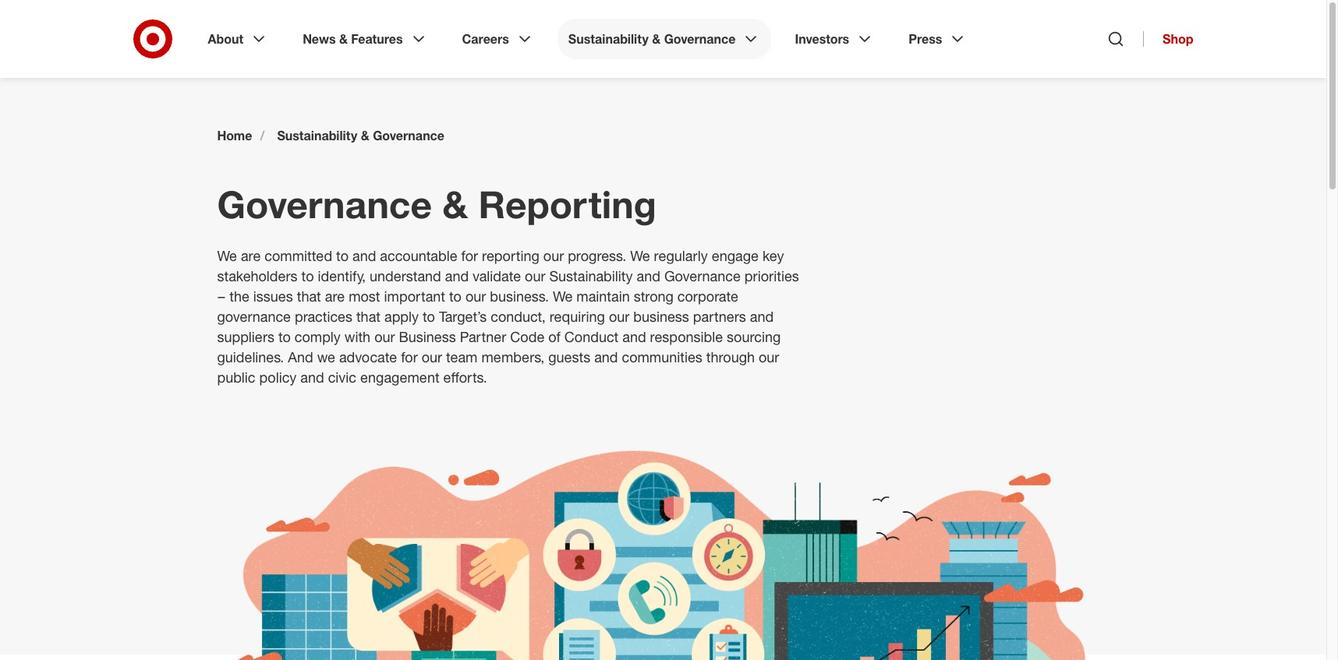 Task type: describe. For each thing, give the bounding box(es) containing it.
comply
[[295, 328, 341, 346]]

our up target's
[[466, 288, 486, 305]]

our down 'sourcing'
[[759, 349, 780, 366]]

committed
[[265, 247, 332, 264]]

1 vertical spatial for
[[401, 349, 418, 366]]

partner
[[460, 328, 507, 346]]

priorities
[[745, 268, 800, 285]]

business.
[[490, 288, 549, 305]]

and down business
[[623, 328, 646, 346]]

corporate
[[678, 288, 739, 305]]

policy
[[259, 369, 297, 386]]

communities
[[622, 349, 703, 366]]

and up strong
[[637, 268, 661, 285]]

identify,
[[318, 268, 366, 285]]

press link
[[898, 19, 979, 59]]

–
[[217, 288, 226, 305]]

0 horizontal spatial sustainability & governance link
[[277, 128, 445, 144]]

we are committed to and accountable for reporting our progress. we regularly engage key stakeholders to identify, understand and validate our sustainability and governance priorities – the issues that are most important to our business. we maintain strong corporate governance practices that apply to target's conduct, requiring our business partners and suppliers to comply with our business partner code of conduct and responsible sourcing guidelines. and we advocate for our team members, guests and communities through our public policy and civic engagement efforts.
[[217, 247, 800, 386]]

through
[[707, 349, 755, 366]]

key
[[763, 247, 784, 264]]

of
[[549, 328, 561, 346]]

0 vertical spatial for
[[462, 247, 478, 264]]

target's
[[439, 308, 487, 325]]

shop
[[1163, 31, 1194, 47]]

progress.
[[568, 247, 627, 264]]

and up identify,
[[353, 247, 376, 264]]

home
[[217, 128, 252, 144]]

regularly
[[654, 247, 708, 264]]

graphical user interface image
[[217, 426, 1110, 661]]

to up target's
[[449, 288, 462, 305]]

news
[[303, 31, 336, 47]]

0 horizontal spatial we
[[217, 247, 237, 264]]

most
[[349, 288, 380, 305]]

sustainability inside we are committed to and accountable for reporting our progress. we regularly engage key stakeholders to identify, understand and validate our sustainability and governance priorities – the issues that are most important to our business. we maintain strong corporate governance practices that apply to target's conduct, requiring our business partners and suppliers to comply with our business partner code of conduct and responsible sourcing guidelines. and we advocate for our team members, guests and communities through our public policy and civic engagement efforts.
[[550, 268, 633, 285]]

to down committed
[[302, 268, 314, 285]]

to up 'and'
[[278, 328, 291, 346]]

to up "business"
[[423, 308, 435, 325]]

news & features
[[303, 31, 403, 47]]

with
[[345, 328, 371, 346]]

issues
[[253, 288, 293, 305]]

public
[[217, 369, 256, 386]]

to up identify,
[[336, 247, 349, 264]]

press
[[909, 31, 943, 47]]

features
[[351, 31, 403, 47]]

news & features link
[[292, 19, 439, 59]]

careers link
[[451, 19, 545, 59]]

reporting
[[482, 247, 540, 264]]

maintain
[[577, 288, 630, 305]]

and down 'and'
[[301, 369, 324, 386]]

the
[[230, 288, 250, 305]]

sourcing
[[727, 328, 781, 346]]

conduct
[[565, 328, 619, 346]]

1 horizontal spatial we
[[553, 288, 573, 305]]

governance
[[217, 308, 291, 325]]

strong
[[634, 288, 674, 305]]

stakeholders
[[217, 268, 298, 285]]

home link
[[217, 128, 252, 144]]

and down conduct
[[595, 349, 618, 366]]

responsible
[[650, 328, 723, 346]]



Task type: locate. For each thing, give the bounding box(es) containing it.
0 vertical spatial are
[[241, 247, 261, 264]]

guidelines.
[[217, 349, 284, 366]]

validate
[[473, 268, 521, 285]]

1 vertical spatial that
[[356, 308, 381, 325]]

accountable
[[380, 247, 458, 264]]

efforts.
[[444, 369, 487, 386]]

for
[[462, 247, 478, 264], [401, 349, 418, 366]]

important
[[384, 288, 445, 305]]

1 vertical spatial sustainability & governance link
[[277, 128, 445, 144]]

our up business.
[[525, 268, 546, 285]]

2 vertical spatial sustainability
[[550, 268, 633, 285]]

governance
[[664, 31, 736, 47], [373, 128, 445, 144], [217, 182, 432, 227], [665, 268, 741, 285]]

to
[[336, 247, 349, 264], [302, 268, 314, 285], [449, 288, 462, 305], [423, 308, 435, 325], [278, 328, 291, 346]]

for up engagement at the bottom left of page
[[401, 349, 418, 366]]

we up stakeholders
[[217, 247, 237, 264]]

our right reporting
[[544, 247, 564, 264]]

that
[[297, 288, 321, 305], [356, 308, 381, 325]]

1 vertical spatial sustainability
[[277, 128, 358, 144]]

sustainability
[[569, 31, 649, 47], [277, 128, 358, 144], [550, 268, 633, 285]]

0 horizontal spatial are
[[241, 247, 261, 264]]

0 horizontal spatial sustainability & governance
[[277, 128, 445, 144]]

engagement
[[360, 369, 440, 386]]

business
[[399, 328, 456, 346]]

business
[[634, 308, 690, 325]]

we
[[217, 247, 237, 264], [631, 247, 650, 264], [553, 288, 573, 305]]

1 vertical spatial sustainability & governance
[[277, 128, 445, 144]]

reporting
[[479, 182, 657, 227]]

engage
[[712, 247, 759, 264]]

suppliers
[[217, 328, 275, 346]]

1 vertical spatial are
[[325, 288, 345, 305]]

0 horizontal spatial for
[[401, 349, 418, 366]]

about link
[[197, 19, 279, 59]]

1 horizontal spatial that
[[356, 308, 381, 325]]

our down "business"
[[422, 349, 442, 366]]

shop link
[[1144, 31, 1194, 47]]

understand
[[370, 268, 441, 285]]

are
[[241, 247, 261, 264], [325, 288, 345, 305]]

2 horizontal spatial we
[[631, 247, 650, 264]]

1 horizontal spatial sustainability & governance link
[[558, 19, 772, 59]]

that up 'practices'
[[297, 288, 321, 305]]

0 vertical spatial that
[[297, 288, 321, 305]]

sustainability & governance link
[[558, 19, 772, 59], [277, 128, 445, 144]]

that down most
[[356, 308, 381, 325]]

our
[[544, 247, 564, 264], [525, 268, 546, 285], [466, 288, 486, 305], [609, 308, 630, 325], [375, 328, 395, 346], [422, 349, 442, 366], [759, 349, 780, 366]]

civic
[[328, 369, 357, 386]]

team
[[446, 349, 478, 366]]

we
[[317, 349, 335, 366]]

our down 'maintain'
[[609, 308, 630, 325]]

we up requiring
[[553, 288, 573, 305]]

governance inside we are committed to and accountable for reporting our progress. we regularly engage key stakeholders to identify, understand and validate our sustainability and governance priorities – the issues that are most important to our business. we maintain strong corporate governance practices that apply to target's conduct, requiring our business partners and suppliers to comply with our business partner code of conduct and responsible sourcing guidelines. and we advocate for our team members, guests and communities through our public policy and civic engagement efforts.
[[665, 268, 741, 285]]

investors link
[[784, 19, 886, 59]]

0 vertical spatial sustainability
[[569, 31, 649, 47]]

partners
[[693, 308, 746, 325]]

guests
[[549, 349, 591, 366]]

1 horizontal spatial for
[[462, 247, 478, 264]]

members,
[[482, 349, 545, 366]]

advocate
[[339, 349, 397, 366]]

are up stakeholders
[[241, 247, 261, 264]]

are down identify,
[[325, 288, 345, 305]]

about
[[208, 31, 244, 47]]

and left validate
[[445, 268, 469, 285]]

and
[[288, 349, 313, 366]]

investors
[[795, 31, 850, 47]]

our up advocate
[[375, 328, 395, 346]]

0 horizontal spatial that
[[297, 288, 321, 305]]

for up validate
[[462, 247, 478, 264]]

we left regularly
[[631, 247, 650, 264]]

and up 'sourcing'
[[750, 308, 774, 325]]

1 horizontal spatial are
[[325, 288, 345, 305]]

sustainability & governance
[[569, 31, 736, 47], [277, 128, 445, 144]]

0 vertical spatial sustainability & governance
[[569, 31, 736, 47]]

0 vertical spatial sustainability & governance link
[[558, 19, 772, 59]]

code
[[510, 328, 545, 346]]

apply
[[385, 308, 419, 325]]

conduct,
[[491, 308, 546, 325]]

and
[[353, 247, 376, 264], [445, 268, 469, 285], [637, 268, 661, 285], [750, 308, 774, 325], [623, 328, 646, 346], [595, 349, 618, 366], [301, 369, 324, 386]]

1 horizontal spatial sustainability & governance
[[569, 31, 736, 47]]

governance & reporting
[[217, 182, 657, 227]]

requiring
[[550, 308, 605, 325]]

practices
[[295, 308, 353, 325]]

careers
[[462, 31, 509, 47]]

&
[[339, 31, 348, 47], [652, 31, 661, 47], [361, 128, 370, 144], [443, 182, 468, 227]]



Task type: vqa. For each thing, say whether or not it's contained in the screenshot.
–
yes



